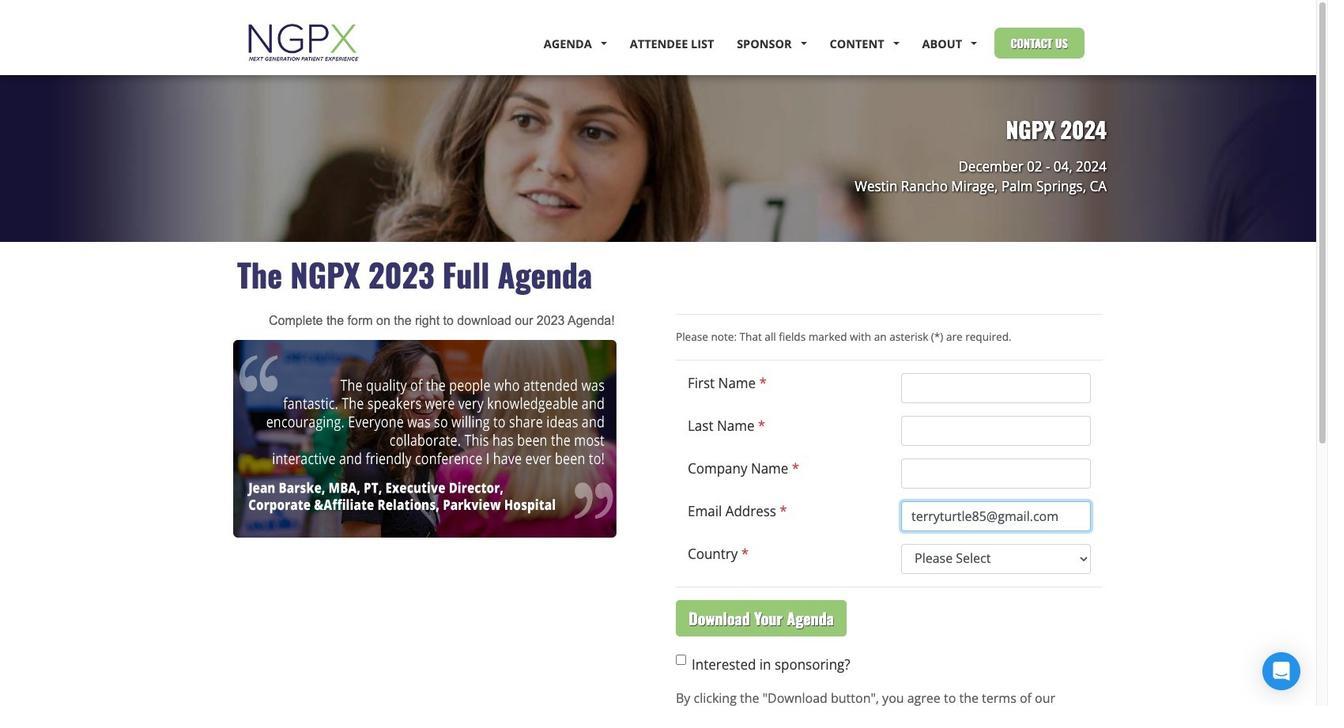Task type: locate. For each thing, give the bounding box(es) containing it.
ngpx 2024 image
[[232, 15, 374, 62]]

None checkbox
[[676, 655, 686, 665]]

None text field
[[902, 373, 1091, 403], [902, 416, 1091, 446], [902, 459, 1091, 489], [902, 501, 1091, 531], [902, 373, 1091, 403], [902, 416, 1091, 446], [902, 459, 1091, 489], [902, 501, 1091, 531]]

img image
[[233, 340, 617, 538]]



